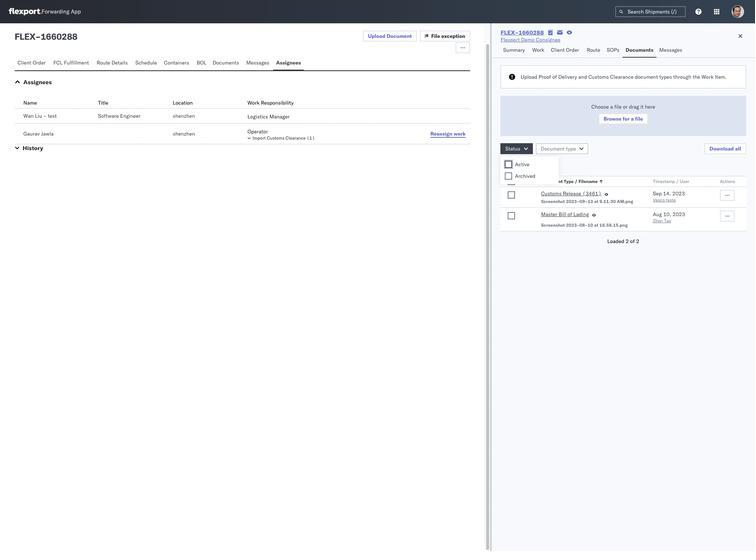 Task type: vqa. For each thing, say whether or not it's contained in the screenshot.
Route button
yes



Task type: locate. For each thing, give the bounding box(es) containing it.
0 vertical spatial work
[[532, 47, 544, 53]]

at for aug 10, 2023
[[594, 223, 598, 228]]

timestamp / user
[[653, 179, 689, 184]]

flex - 1660288
[[15, 31, 77, 42]]

software engineer
[[98, 113, 141, 119]]

1 vertical spatial order
[[33, 59, 46, 66]]

0 vertical spatial file
[[614, 104, 622, 110]]

through
[[673, 74, 691, 80]]

of for 2
[[630, 238, 635, 245]]

10,
[[663, 211, 671, 218]]

master bill of lading link
[[541, 211, 589, 220]]

at right 10
[[594, 223, 598, 228]]

order left route button
[[566, 47, 579, 53]]

1 vertical spatial -
[[43, 113, 47, 119]]

upload
[[368, 33, 385, 39], [521, 74, 537, 80]]

customs right import
[[267, 135, 284, 141]]

document type / filename
[[541, 179, 598, 184]]

2023-
[[566, 199, 580, 204], [566, 223, 580, 228]]

1 vertical spatial work
[[702, 74, 714, 80]]

/ right type
[[575, 179, 578, 184]]

1 horizontal spatial customs
[[541, 190, 562, 197]]

at
[[594, 199, 598, 204], [594, 223, 598, 228]]

documents button right sops
[[623, 43, 656, 58]]

file exception
[[431, 33, 465, 39]]

summary button
[[500, 43, 529, 58]]

- right liu on the top left
[[43, 113, 47, 119]]

work up the logistics
[[248, 100, 260, 106]]

1 vertical spatial clearance
[[286, 135, 306, 141]]

1 vertical spatial assignees
[[23, 78, 52, 86]]

route button
[[584, 43, 604, 58]]

2023 inside sep 14, 2023 vasco teste
[[672, 190, 685, 197]]

1 vertical spatial document
[[541, 146, 565, 152]]

1 vertical spatial of
[[568, 211, 572, 218]]

1 horizontal spatial work
[[532, 47, 544, 53]]

0 vertical spatial document
[[387, 33, 412, 39]]

0 horizontal spatial route
[[97, 59, 110, 66]]

1 vertical spatial file
[[635, 116, 643, 122]]

customs right the and
[[588, 74, 609, 80]]

2 / from the left
[[676, 179, 679, 184]]

1 horizontal spatial /
[[676, 179, 679, 184]]

2 vertical spatial of
[[630, 238, 635, 245]]

proof
[[539, 74, 551, 80]]

upload proof of delivery and customs clearance document types through the work item.
[[521, 74, 727, 80]]

of right the loaded
[[630, 238, 635, 245]]

1 vertical spatial 2023-
[[566, 223, 580, 228]]

import customs clearance                (1)
[[253, 135, 315, 141]]

-
[[35, 31, 41, 42], [43, 113, 47, 119]]

loaded 2 of 2
[[607, 238, 639, 245]]

0 horizontal spatial messages button
[[243, 56, 273, 70]]

0 vertical spatial client
[[551, 47, 565, 53]]

client
[[551, 47, 565, 53], [18, 59, 31, 66]]

0 vertical spatial route
[[587, 47, 600, 53]]

of for bill
[[568, 211, 572, 218]]

1 vertical spatial route
[[97, 59, 110, 66]]

am.png
[[617, 199, 633, 204]]

operator
[[248, 128, 268, 135]]

1 horizontal spatial assignees
[[276, 59, 301, 66]]

1 horizontal spatial route
[[587, 47, 600, 53]]

demo
[[521, 36, 535, 43]]

0 horizontal spatial /
[[575, 179, 578, 184]]

2 for of
[[636, 238, 639, 245]]

0 vertical spatial 2023-
[[566, 199, 580, 204]]

document inside document type button
[[541, 146, 565, 152]]

1 horizontal spatial order
[[566, 47, 579, 53]]

summary
[[503, 47, 525, 53]]

0 horizontal spatial upload
[[368, 33, 385, 39]]

0 horizontal spatial client
[[18, 59, 31, 66]]

09-
[[580, 199, 588, 204]]

0 horizontal spatial order
[[33, 59, 46, 66]]

client down flex
[[18, 59, 31, 66]]

1 vertical spatial at
[[594, 223, 598, 228]]

flexport. image
[[9, 8, 42, 15]]

0 vertical spatial at
[[594, 199, 598, 204]]

1 horizontal spatial file
[[635, 116, 643, 122]]

document inside document type / filename button
[[541, 179, 563, 184]]

1 screenshot from the top
[[541, 199, 565, 204]]

status button
[[500, 143, 533, 154]]

document type / filename button
[[540, 177, 638, 185]]

client for the left client order button
[[18, 59, 31, 66]]

a right choose in the right of the page
[[610, 104, 613, 110]]

1 vertical spatial screenshot
[[541, 223, 565, 228]]

file exception button
[[420, 31, 470, 42], [420, 31, 470, 42]]

1 vertical spatial shenzhen
[[173, 131, 195, 137]]

upload document
[[368, 33, 412, 39]]

0 horizontal spatial messages
[[246, 59, 269, 66]]

1 vertical spatial client
[[18, 59, 31, 66]]

download
[[710, 146, 734, 152]]

screenshot down master
[[541, 223, 565, 228]]

0 vertical spatial assignees
[[276, 59, 301, 66]]

software
[[98, 113, 119, 119]]

of
[[552, 74, 557, 80], [568, 211, 572, 218], [630, 238, 635, 245]]

0 horizontal spatial documents button
[[210, 56, 243, 70]]

responsibility
[[261, 100, 294, 106]]

0 vertical spatial upload
[[368, 33, 385, 39]]

0 vertical spatial assignees button
[[273, 56, 304, 70]]

clearance left (1)
[[286, 135, 306, 141]]

order left fcl
[[33, 59, 46, 66]]

type
[[566, 146, 576, 152]]

0 horizontal spatial -
[[35, 31, 41, 42]]

a right the for
[[631, 116, 634, 122]]

client order
[[551, 47, 579, 53], [18, 59, 46, 66]]

messages
[[659, 47, 682, 53], [246, 59, 269, 66]]

work
[[454, 130, 466, 137]]

1 horizontal spatial upload
[[521, 74, 537, 80]]

route left details
[[97, 59, 110, 66]]

1 at from the top
[[594, 199, 598, 204]]

2 2023 from the top
[[673, 211, 685, 218]]

0 horizontal spatial assignees button
[[23, 78, 52, 86]]

vasco
[[653, 197, 665, 203]]

1 horizontal spatial 1660288
[[519, 29, 544, 36]]

and
[[578, 74, 587, 80]]

client for client order button to the right
[[551, 47, 565, 53]]

0 vertical spatial clearance
[[610, 74, 634, 80]]

actions
[[720, 179, 735, 184]]

client order left fcl
[[18, 59, 46, 66]]

import customs clearance                (1) button
[[248, 135, 417, 141]]

clearance
[[610, 74, 634, 80], [286, 135, 306, 141]]

1 vertical spatial documents
[[213, 59, 239, 66]]

2023 inside aug 10, 2023 zhen tao
[[673, 211, 685, 218]]

work inside button
[[532, 47, 544, 53]]

2023 for aug 10, 2023
[[673, 211, 685, 218]]

customs
[[588, 74, 609, 80], [267, 135, 284, 141], [541, 190, 562, 197]]

file down it
[[635, 116, 643, 122]]

file left or
[[614, 104, 622, 110]]

2023- down master bill of lading link
[[566, 223, 580, 228]]

- down forwarding app link on the top of the page
[[35, 31, 41, 42]]

1 horizontal spatial messages
[[659, 47, 682, 53]]

1 horizontal spatial client order
[[551, 47, 579, 53]]

documents button
[[623, 43, 656, 58], [210, 56, 243, 70]]

0 vertical spatial order
[[566, 47, 579, 53]]

1 horizontal spatial -
[[43, 113, 47, 119]]

documents button right bol
[[210, 56, 243, 70]]

2 vertical spatial customs
[[541, 190, 562, 197]]

of right proof
[[552, 74, 557, 80]]

0 vertical spatial messages
[[659, 47, 682, 53]]

document for document type
[[541, 146, 565, 152]]

1 horizontal spatial documents
[[626, 47, 654, 53]]

1 2023 from the top
[[672, 190, 685, 197]]

work right the
[[702, 74, 714, 80]]

documents
[[626, 47, 654, 53], [213, 59, 239, 66]]

2 screenshot from the top
[[541, 223, 565, 228]]

1 vertical spatial 2023
[[673, 211, 685, 218]]

0 horizontal spatial a
[[610, 104, 613, 110]]

1 horizontal spatial clearance
[[610, 74, 634, 80]]

1 horizontal spatial of
[[568, 211, 572, 218]]

2 vertical spatial work
[[248, 100, 260, 106]]

0 horizontal spatial file
[[614, 104, 622, 110]]

0 vertical spatial of
[[552, 74, 557, 80]]

work down flexport demo consignee "link"
[[532, 47, 544, 53]]

/ inside button
[[676, 179, 679, 184]]

0 horizontal spatial customs
[[267, 135, 284, 141]]

2 at from the top
[[594, 223, 598, 228]]

0 horizontal spatial work
[[248, 100, 260, 106]]

messages button
[[656, 43, 686, 58], [243, 56, 273, 70]]

2023 right 10,
[[673, 211, 685, 218]]

at right 13
[[594, 199, 598, 204]]

document for document type / filename
[[541, 179, 563, 184]]

0 vertical spatial documents
[[626, 47, 654, 53]]

app
[[71, 8, 81, 15]]

2 vertical spatial document
[[541, 179, 563, 184]]

0 vertical spatial 2023
[[672, 190, 685, 197]]

2023 for sep 14, 2023
[[672, 190, 685, 197]]

flexport demo consignee link
[[501, 36, 560, 43]]

documents right bol button
[[213, 59, 239, 66]]

order for client order button to the right
[[566, 47, 579, 53]]

1 2023- from the top
[[566, 199, 580, 204]]

flex-
[[501, 29, 519, 36]]

documents right 'sops' button at right
[[626, 47, 654, 53]]

0 horizontal spatial documents
[[213, 59, 239, 66]]

0 vertical spatial -
[[35, 31, 41, 42]]

customs left release
[[541, 190, 562, 197]]

upload inside button
[[368, 33, 385, 39]]

fulfillment
[[64, 59, 89, 66]]

1 vertical spatial customs
[[267, 135, 284, 141]]

1 vertical spatial client order
[[18, 59, 46, 66]]

aug 10, 2023 zhen tao
[[653, 211, 685, 224]]

1 vertical spatial a
[[631, 116, 634, 122]]

client down 'consignee'
[[551, 47, 565, 53]]

2 shenzhen from the top
[[173, 131, 195, 137]]

1 horizontal spatial a
[[631, 116, 634, 122]]

1660288 up flexport demo consignee
[[519, 29, 544, 36]]

screenshot
[[541, 199, 565, 204], [541, 223, 565, 228]]

work button
[[529, 43, 548, 58]]

route left sops
[[587, 47, 600, 53]]

None checkbox
[[505, 161, 512, 168], [505, 173, 512, 180], [508, 178, 515, 185], [508, 192, 515, 199], [508, 212, 515, 220], [505, 161, 512, 168], [505, 173, 512, 180], [508, 178, 515, 185], [508, 192, 515, 199], [508, 212, 515, 220]]

flex-1660288
[[501, 29, 544, 36]]

0 horizontal spatial client order
[[18, 59, 46, 66]]

status
[[505, 146, 520, 152]]

/ left user
[[676, 179, 679, 184]]

location
[[173, 100, 193, 106]]

0 horizontal spatial of
[[552, 74, 557, 80]]

0 vertical spatial shenzhen
[[173, 113, 195, 119]]

1 / from the left
[[575, 179, 578, 184]]

1 vertical spatial upload
[[521, 74, 537, 80]]

jawla
[[41, 131, 54, 137]]

2023- down release
[[566, 199, 580, 204]]

0 horizontal spatial 2
[[541, 162, 545, 169]]

2
[[541, 162, 545, 169], [626, 238, 629, 245], [636, 238, 639, 245]]

1 horizontal spatial assignees button
[[273, 56, 304, 70]]

1660288 down forwarding app
[[41, 31, 77, 42]]

client order down 'consignee'
[[551, 47, 579, 53]]

2 horizontal spatial of
[[630, 238, 635, 245]]

schedule
[[135, 59, 157, 66]]

1 horizontal spatial documents button
[[623, 43, 656, 58]]

client order button down 'consignee'
[[548, 43, 584, 58]]

14,
[[663, 190, 671, 197]]

2 horizontal spatial work
[[702, 74, 714, 80]]

a
[[610, 104, 613, 110], [631, 116, 634, 122]]

forwarding app
[[42, 8, 81, 15]]

user
[[680, 179, 689, 184]]

client order button left fcl
[[15, 56, 50, 70]]

2023 up teste
[[672, 190, 685, 197]]

0 vertical spatial client order
[[551, 47, 579, 53]]

0 vertical spatial customs
[[588, 74, 609, 80]]

1 horizontal spatial client
[[551, 47, 565, 53]]

logistics manager
[[248, 113, 290, 120]]

of right 'bill'
[[568, 211, 572, 218]]

0 vertical spatial screenshot
[[541, 199, 565, 204]]

timestamp
[[653, 179, 675, 184]]

assignees button
[[273, 56, 304, 70], [23, 78, 52, 86]]

0 horizontal spatial clearance
[[286, 135, 306, 141]]

screenshot up master
[[541, 199, 565, 204]]

filename
[[579, 179, 598, 184]]

clearance left 'document'
[[610, 74, 634, 80]]

2 horizontal spatial 2
[[636, 238, 639, 245]]

2 2023- from the top
[[566, 223, 580, 228]]



Task type: describe. For each thing, give the bounding box(es) containing it.
work for work
[[532, 47, 544, 53]]

details
[[112, 59, 128, 66]]

screenshot 2023-09-13 at 9.11.30 am.png
[[541, 199, 633, 204]]

route details
[[97, 59, 128, 66]]

route for route details
[[97, 59, 110, 66]]

upload for upload document
[[368, 33, 385, 39]]

screenshot for sep
[[541, 199, 565, 204]]

flexport demo consignee
[[501, 36, 560, 43]]

1 horizontal spatial client order button
[[548, 43, 584, 58]]

forwarding
[[42, 8, 69, 15]]

browse for a file button
[[599, 113, 648, 124]]

master bill of lading
[[541, 211, 589, 218]]

item.
[[715, 74, 727, 80]]

0 horizontal spatial 1660288
[[41, 31, 77, 42]]

timestamp / user button
[[652, 177, 706, 185]]

liu
[[35, 113, 42, 119]]

upload document button
[[363, 31, 417, 42]]

master
[[541, 211, 557, 218]]

documents for documents "button" to the right
[[626, 47, 654, 53]]

customs inside button
[[267, 135, 284, 141]]

delivery
[[558, 74, 577, 80]]

at for sep 14, 2023
[[594, 199, 598, 204]]

a inside button
[[631, 116, 634, 122]]

zhen
[[653, 218, 663, 224]]

documents for left documents "button"
[[213, 59, 239, 66]]

of for proof
[[552, 74, 557, 80]]

2023- for aug
[[566, 223, 580, 228]]

assignees inside button
[[276, 59, 301, 66]]

document type
[[541, 146, 576, 152]]

sep 14, 2023 vasco teste
[[653, 190, 685, 203]]

uploaded files ∙ 2
[[500, 162, 545, 169]]

document type button
[[536, 143, 588, 154]]

2 for ∙
[[541, 162, 545, 169]]

(1)
[[307, 135, 315, 141]]

1 shenzhen from the top
[[173, 113, 195, 119]]

0 vertical spatial a
[[610, 104, 613, 110]]

Search Shipments (/) text field
[[615, 6, 686, 17]]

containers
[[164, 59, 189, 66]]

13
[[588, 199, 593, 204]]

upload for upload proof of delivery and customs clearance document types through the work item.
[[521, 74, 537, 80]]

or
[[623, 104, 628, 110]]

loaded
[[607, 238, 624, 245]]

customs release (3461) link
[[541, 190, 602, 199]]

it
[[641, 104, 644, 110]]

sops
[[607, 47, 619, 53]]

∙
[[537, 162, 540, 169]]

for
[[623, 116, 630, 122]]

test
[[48, 113, 57, 119]]

2023- for sep
[[566, 199, 580, 204]]

flex-1660288 link
[[501, 29, 544, 36]]

1 vertical spatial messages
[[246, 59, 269, 66]]

16.58.15.png
[[600, 223, 628, 228]]

fcl
[[53, 59, 63, 66]]

containers button
[[161, 56, 194, 70]]

gaurav
[[23, 131, 40, 137]]

reassign work button
[[426, 128, 470, 139]]

work for work responsibility
[[248, 100, 260, 106]]

flex
[[15, 31, 35, 42]]

aug
[[653, 211, 662, 218]]

download all
[[710, 146, 741, 152]]

exception
[[441, 33, 465, 39]]

fcl fulfillment
[[53, 59, 89, 66]]

sops button
[[604, 43, 623, 58]]

screenshot for aug
[[541, 223, 565, 228]]

bol button
[[194, 56, 210, 70]]

reassign work
[[430, 130, 466, 137]]

1 horizontal spatial messages button
[[656, 43, 686, 58]]

gaurav jawla
[[23, 131, 54, 137]]

route details button
[[94, 56, 132, 70]]

import
[[253, 135, 266, 141]]

files
[[525, 162, 536, 169]]

title
[[98, 100, 108, 106]]

teste
[[666, 197, 676, 203]]

customs release (3461)
[[541, 190, 602, 197]]

work responsibility
[[248, 100, 294, 106]]

document inside upload document button
[[387, 33, 412, 39]]

logistics
[[248, 113, 268, 120]]

wan
[[23, 113, 34, 119]]

(3461)
[[583, 190, 602, 197]]

clearance inside button
[[286, 135, 306, 141]]

all
[[735, 146, 741, 152]]

types
[[659, 74, 672, 80]]

lading
[[573, 211, 589, 218]]

2 horizontal spatial customs
[[588, 74, 609, 80]]

file inside 'browse for a file' button
[[635, 116, 643, 122]]

flexport
[[501, 36, 520, 43]]

0 horizontal spatial client order button
[[15, 56, 50, 70]]

choose
[[591, 104, 609, 110]]

1 horizontal spatial 2
[[626, 238, 629, 245]]

sep
[[653, 190, 662, 197]]

here
[[645, 104, 655, 110]]

9.11.30
[[600, 199, 616, 204]]

bol
[[197, 59, 207, 66]]

drag
[[629, 104, 639, 110]]

1 vertical spatial assignees button
[[23, 78, 52, 86]]

wan liu - test
[[23, 113, 57, 119]]

order for the left client order button
[[33, 59, 46, 66]]

name
[[23, 100, 37, 106]]

consignee
[[536, 36, 560, 43]]

0 horizontal spatial assignees
[[23, 78, 52, 86]]

type
[[564, 179, 574, 184]]

forwarding app link
[[9, 8, 81, 15]]

bill
[[559, 211, 566, 218]]

fcl fulfillment button
[[50, 56, 94, 70]]

/ inside button
[[575, 179, 578, 184]]

route for route
[[587, 47, 600, 53]]

uploaded
[[500, 162, 524, 169]]



